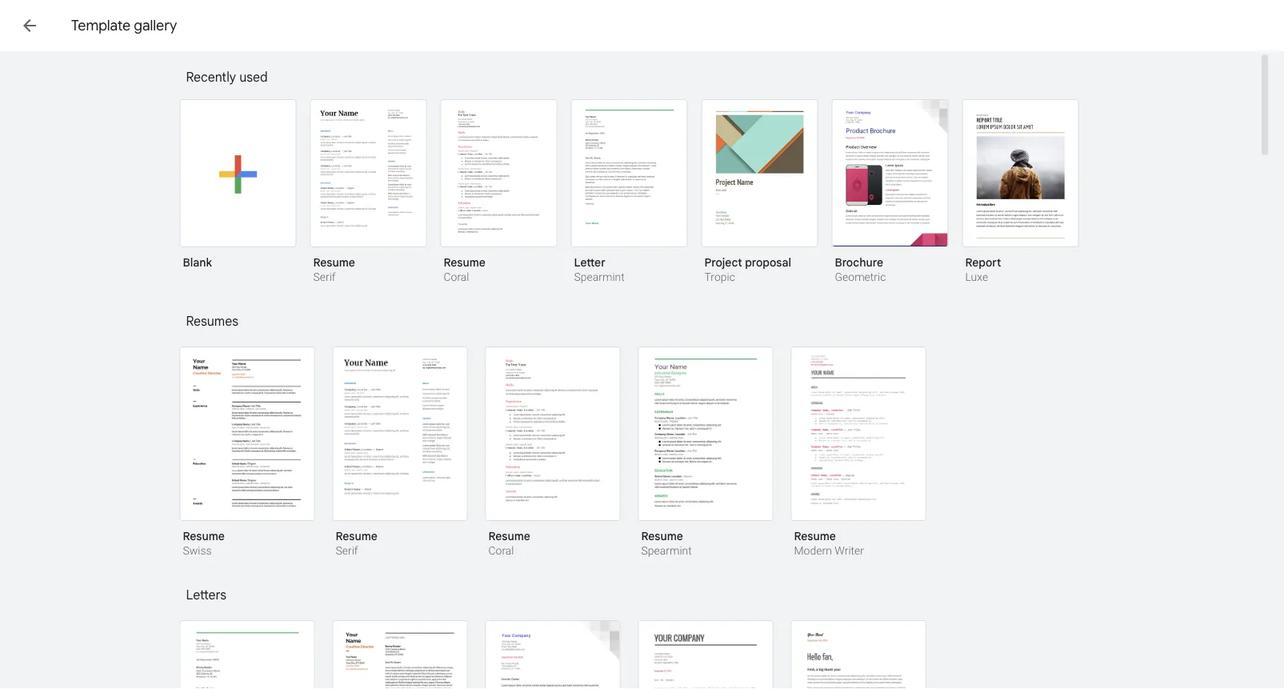 Task type: vqa. For each thing, say whether or not it's contained in the screenshot.
right margin 'Image'
no



Task type: describe. For each thing, give the bounding box(es) containing it.
letters list box
[[180, 620, 1100, 689]]

resume coral for recently used
[[444, 255, 486, 284]]

resume modern writer
[[794, 529, 864, 557]]

luxe
[[966, 271, 989, 284]]

used
[[239, 69, 268, 85]]

resume inside "resume spearmint"
[[641, 529, 683, 543]]

project proposal tropic
[[705, 255, 792, 284]]

serif for recently used
[[313, 271, 336, 284]]

report
[[966, 255, 1001, 269]]

2 option from the left
[[333, 620, 466, 689]]

resumes list box
[[180, 347, 1100, 579]]

choose template dialog dialog
[[0, 0, 1284, 689]]

project proposal option
[[701, 99, 818, 286]]

blank option
[[180, 99, 297, 281]]

1 option from the left
[[180, 620, 313, 689]]

letter
[[574, 255, 606, 269]]

swiss
[[183, 544, 212, 557]]

docs link
[[51, 10, 129, 45]]

letter spearmint
[[574, 255, 625, 284]]

resume swiss
[[183, 529, 225, 557]]

recently used
[[186, 69, 268, 85]]

proposal
[[745, 255, 792, 269]]

letter option
[[571, 99, 688, 286]]

template
[[71, 16, 131, 34]]

project
[[705, 255, 742, 269]]

docs
[[90, 15, 129, 36]]

gallery
[[134, 16, 177, 34]]

geometric
[[835, 271, 886, 284]]



Task type: locate. For each thing, give the bounding box(es) containing it.
resume serif for resumes
[[336, 529, 378, 557]]

resume inside resume modern writer
[[794, 529, 836, 543]]

0 vertical spatial resume serif
[[313, 255, 355, 284]]

recently
[[186, 69, 236, 85]]

coral inside resumes list box
[[489, 544, 514, 557]]

serif inside resumes list box
[[336, 544, 358, 557]]

spearmint for recently used
[[574, 271, 625, 284]]

letters
[[186, 587, 226, 603]]

0 horizontal spatial coral
[[444, 271, 469, 284]]

report option
[[962, 99, 1079, 286]]

serif for resumes
[[336, 544, 358, 557]]

brochure
[[835, 255, 884, 269]]

resume coral
[[444, 255, 486, 284], [489, 529, 530, 557]]

coral inside recently used list box
[[444, 271, 469, 284]]

resume coral inside recently used list box
[[444, 255, 486, 284]]

4 option from the left
[[638, 620, 772, 689]]

report luxe
[[966, 255, 1001, 284]]

writer
[[835, 544, 864, 557]]

0 horizontal spatial spearmint
[[574, 271, 625, 284]]

blank
[[183, 255, 212, 269]]

resumes
[[186, 313, 239, 329]]

resume serif inside resumes list box
[[336, 529, 378, 557]]

brochure option
[[832, 99, 949, 286]]

resume coral inside resumes list box
[[489, 529, 530, 557]]

0 vertical spatial spearmint
[[574, 271, 625, 284]]

modern
[[794, 544, 832, 557]]

coral for resumes
[[489, 544, 514, 557]]

1 vertical spatial coral
[[489, 544, 514, 557]]

serif inside recently used list box
[[313, 271, 336, 284]]

coral for recently used
[[444, 271, 469, 284]]

1 vertical spatial spearmint
[[641, 544, 692, 557]]

0 vertical spatial serif
[[313, 271, 336, 284]]

serif
[[313, 271, 336, 284], [336, 544, 358, 557]]

1 horizontal spatial coral
[[489, 544, 514, 557]]

1 horizontal spatial spearmint
[[641, 544, 692, 557]]

resume serif
[[313, 255, 355, 284], [336, 529, 378, 557]]

template gallery
[[71, 16, 177, 34]]

recently used list box
[[180, 96, 1100, 305]]

1 vertical spatial resume coral
[[489, 529, 530, 557]]

option
[[180, 620, 313, 689], [333, 620, 466, 689], [485, 620, 619, 689], [638, 620, 772, 689], [791, 620, 925, 689]]

resume
[[313, 255, 355, 269], [444, 255, 486, 269], [183, 529, 225, 543], [336, 529, 378, 543], [489, 529, 530, 543], [641, 529, 683, 543], [794, 529, 836, 543]]

spearmint
[[574, 271, 625, 284], [641, 544, 692, 557]]

resume serif inside recently used list box
[[313, 255, 355, 284]]

1 horizontal spatial resume coral
[[489, 529, 530, 557]]

coral
[[444, 271, 469, 284], [489, 544, 514, 557]]

spearmint for resumes
[[641, 544, 692, 557]]

0 horizontal spatial resume coral
[[444, 255, 486, 284]]

resume option
[[310, 99, 427, 286], [441, 99, 557, 286], [180, 347, 315, 559], [333, 347, 468, 559], [485, 347, 621, 559], [638, 347, 773, 559], [791, 347, 926, 559]]

brochure geometric
[[835, 255, 886, 284]]

resume coral for resumes
[[489, 529, 530, 557]]

0 vertical spatial coral
[[444, 271, 469, 284]]

5 option from the left
[[791, 620, 925, 689]]

spearmint inside letter option
[[574, 271, 625, 284]]

3 option from the left
[[485, 620, 619, 689]]

1 vertical spatial resume serif
[[336, 529, 378, 557]]

resume serif for recently used
[[313, 255, 355, 284]]

resume spearmint
[[641, 529, 692, 557]]

1 vertical spatial serif
[[336, 544, 358, 557]]

0 vertical spatial resume coral
[[444, 255, 486, 284]]

tropic
[[705, 271, 735, 284]]

spearmint inside resumes list box
[[641, 544, 692, 557]]



